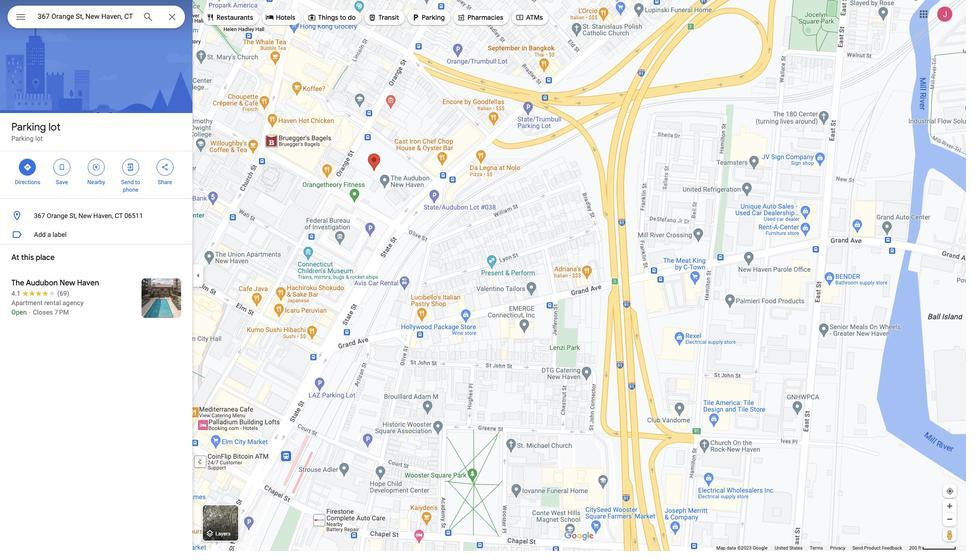 Task type: describe. For each thing, give the bounding box(es) containing it.
agency
[[63, 300, 84, 307]]

367 orange st, new haven, ct 06511 button
[[0, 207, 192, 226]]

the
[[11, 279, 24, 288]]

to inside  things to do
[[340, 13, 346, 22]]

show your location image
[[946, 488, 954, 496]]

1 vertical spatial parking
[[11, 121, 46, 134]]


[[58, 162, 66, 173]]

this
[[21, 253, 34, 263]]

1 vertical spatial new
[[60, 279, 75, 288]]


[[368, 12, 377, 23]]


[[457, 12, 466, 23]]

feedback
[[882, 546, 902, 551]]

0 horizontal spatial lot
[[35, 135, 43, 142]]

1 horizontal spatial lot
[[49, 121, 60, 134]]

4.1 stars 69 reviews image
[[11, 289, 69, 299]]

hotels
[[276, 13, 295, 22]]

4.1
[[11, 290, 20, 298]]

at
[[11, 253, 19, 263]]

06511
[[124, 212, 143, 220]]

zoom out image
[[946, 517, 953, 524]]

 atms
[[516, 12, 543, 23]]

200 ft button
[[909, 546, 956, 551]]

2 vertical spatial parking
[[11, 135, 34, 142]]

a
[[47, 231, 51, 239]]

ft
[[918, 546, 922, 551]]

show street view coverage image
[[943, 528, 957, 543]]

privacy button
[[830, 546, 845, 552]]

share
[[158, 179, 172, 186]]

 search field
[[8, 6, 185, 30]]

atms
[[526, 13, 543, 22]]

add a label
[[34, 231, 67, 239]]

 pharmacies
[[457, 12, 503, 23]]

united states
[[775, 546, 803, 551]]

google account: james peterson  
(james.peterson1902@gmail.com) image
[[937, 6, 952, 22]]

transit
[[378, 13, 399, 22]]

367 orange st, new haven, ct 06511
[[34, 212, 143, 220]]

new inside button
[[78, 212, 92, 220]]

directions
[[15, 179, 40, 186]]


[[92, 162, 100, 173]]

collapse side panel image
[[193, 271, 203, 281]]

phone
[[123, 187, 138, 193]]

(69)
[[57, 290, 69, 298]]

367
[[34, 212, 45, 220]]

 things to do
[[308, 12, 356, 23]]

privacy
[[830, 546, 845, 551]]

map data ©2023 google
[[716, 546, 768, 551]]


[[15, 10, 26, 24]]

parking inside  parking
[[422, 13, 445, 22]]

 transit
[[368, 12, 399, 23]]

200 ft
[[909, 546, 922, 551]]


[[308, 12, 316, 23]]

nearby
[[87, 179, 105, 186]]

pharmacies
[[467, 13, 503, 22]]

save
[[56, 179, 68, 186]]

terms button
[[810, 546, 823, 552]]



Task type: vqa. For each thing, say whether or not it's contained in the screenshot.


Task type: locate. For each thing, give the bounding box(es) containing it.
the audubon new haven
[[11, 279, 99, 288]]

closes
[[33, 309, 53, 317]]

0 vertical spatial new
[[78, 212, 92, 220]]

send product feedback button
[[853, 546, 902, 552]]

zoom in image
[[946, 503, 953, 510]]

0 horizontal spatial to
[[135, 179, 140, 186]]

data
[[727, 546, 736, 551]]

0 vertical spatial lot
[[49, 121, 60, 134]]

parking
[[422, 13, 445, 22], [11, 121, 46, 134], [11, 135, 34, 142]]

ct
[[115, 212, 123, 220]]

1 horizontal spatial new
[[78, 212, 92, 220]]

1 horizontal spatial to
[[340, 13, 346, 22]]

200
[[909, 546, 917, 551]]

 hotels
[[265, 12, 295, 23]]

place
[[36, 253, 55, 263]]

new right st,
[[78, 212, 92, 220]]

add
[[34, 231, 46, 239]]

1 vertical spatial lot
[[35, 135, 43, 142]]


[[411, 12, 420, 23]]

footer
[[716, 546, 909, 552]]

haven,
[[93, 212, 113, 220]]

 button
[[8, 6, 34, 30]]

 restaurants
[[206, 12, 253, 23]]

google maps element
[[0, 0, 966, 552]]

None field
[[38, 11, 135, 22]]

0 vertical spatial send
[[121, 179, 134, 186]]

send left "product" at the bottom right of the page
[[853, 546, 863, 551]]

0 horizontal spatial new
[[60, 279, 75, 288]]

haven
[[77, 279, 99, 288]]

footer containing map data ©2023 google
[[716, 546, 909, 552]]

layers
[[215, 532, 231, 538]]


[[23, 162, 32, 173]]

map
[[716, 546, 726, 551]]

367 Orange St, New Haven, CT 06511 field
[[8, 6, 185, 28]]

st,
[[69, 212, 77, 220]]


[[161, 162, 169, 173]]

apartment
[[11, 300, 43, 307]]

 parking
[[411, 12, 445, 23]]


[[516, 12, 524, 23]]

open
[[11, 309, 27, 317]]

do
[[348, 13, 356, 22]]

new up (69)
[[60, 279, 75, 288]]

1 vertical spatial send
[[853, 546, 863, 551]]

united states button
[[775, 546, 803, 552]]

restaurants
[[217, 13, 253, 22]]

terms
[[810, 546, 823, 551]]

lot
[[49, 121, 60, 134], [35, 135, 43, 142]]

footer inside google maps element
[[716, 546, 909, 552]]

⋅
[[28, 309, 31, 317]]

0 vertical spatial parking
[[422, 13, 445, 22]]

7 pm
[[55, 309, 69, 317]]

to up phone
[[135, 179, 140, 186]]

orange
[[47, 212, 68, 220]]

lot up directions
[[35, 135, 43, 142]]

apartment rental agency open ⋅ closes 7 pm
[[11, 300, 84, 317]]


[[126, 162, 135, 173]]

things
[[318, 13, 338, 22]]

1 horizontal spatial send
[[853, 546, 863, 551]]

add a label button
[[0, 226, 192, 244]]

send inside send to phone
[[121, 179, 134, 186]]

to left do
[[340, 13, 346, 22]]

to
[[340, 13, 346, 22], [135, 179, 140, 186]]

send for send to phone
[[121, 179, 134, 186]]

lot up  at the left of page
[[49, 121, 60, 134]]

send up phone
[[121, 179, 134, 186]]

label
[[53, 231, 67, 239]]

states
[[789, 546, 803, 551]]

parking lot parking lot
[[11, 121, 60, 142]]

send to phone
[[121, 179, 140, 193]]


[[265, 12, 274, 23]]

to inside send to phone
[[135, 179, 140, 186]]

actions for parking lot region
[[0, 151, 192, 199]]

0 horizontal spatial send
[[121, 179, 134, 186]]

audubon
[[26, 279, 58, 288]]


[[206, 12, 215, 23]]

at this place
[[11, 253, 55, 263]]

product
[[864, 546, 881, 551]]

new
[[78, 212, 92, 220], [60, 279, 75, 288]]

send
[[121, 179, 134, 186], [853, 546, 863, 551]]

united
[[775, 546, 788, 551]]

send product feedback
[[853, 546, 902, 551]]

send for send product feedback
[[853, 546, 863, 551]]

google
[[753, 546, 768, 551]]

1 vertical spatial to
[[135, 179, 140, 186]]

©2023
[[737, 546, 752, 551]]

none field inside "367 orange st, new haven, ct 06511" field
[[38, 11, 135, 22]]

rental
[[44, 300, 61, 307]]

0 vertical spatial to
[[340, 13, 346, 22]]

parking lot main content
[[0, 0, 192, 552]]

send inside button
[[853, 546, 863, 551]]



